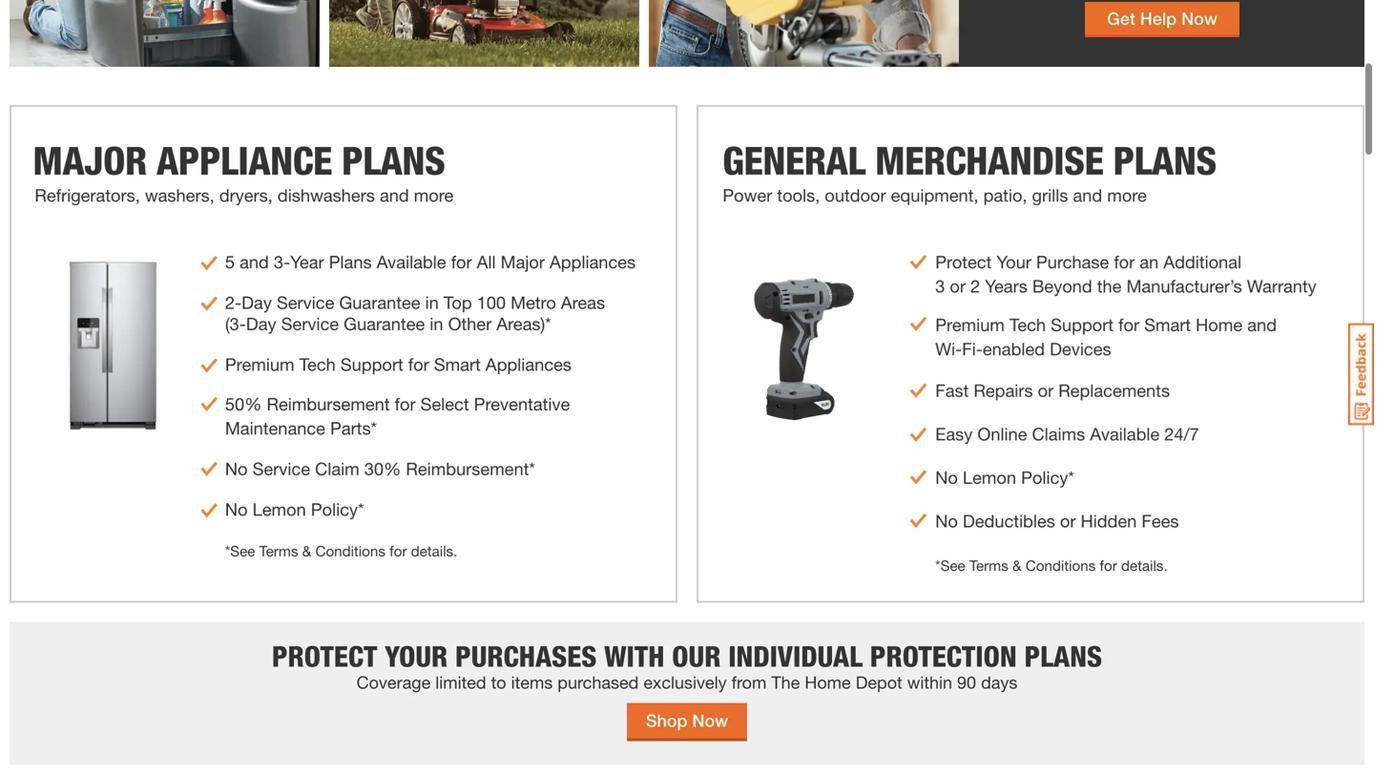 Task type: locate. For each thing, give the bounding box(es) containing it.
file a claim, contact tech support &  find answers image
[[10, 0, 1365, 67]]



Task type: vqa. For each thing, say whether or not it's contained in the screenshot.
General merchandise plans image
yes



Task type: describe. For each thing, give the bounding box(es) containing it.
feedback link image
[[1349, 323, 1374, 426]]

protect your purchases with our individual protection plans image
[[10, 622, 1365, 765]]

general merchandise plans image
[[697, 105, 1365, 603]]

major appliance plans image
[[10, 105, 678, 603]]



